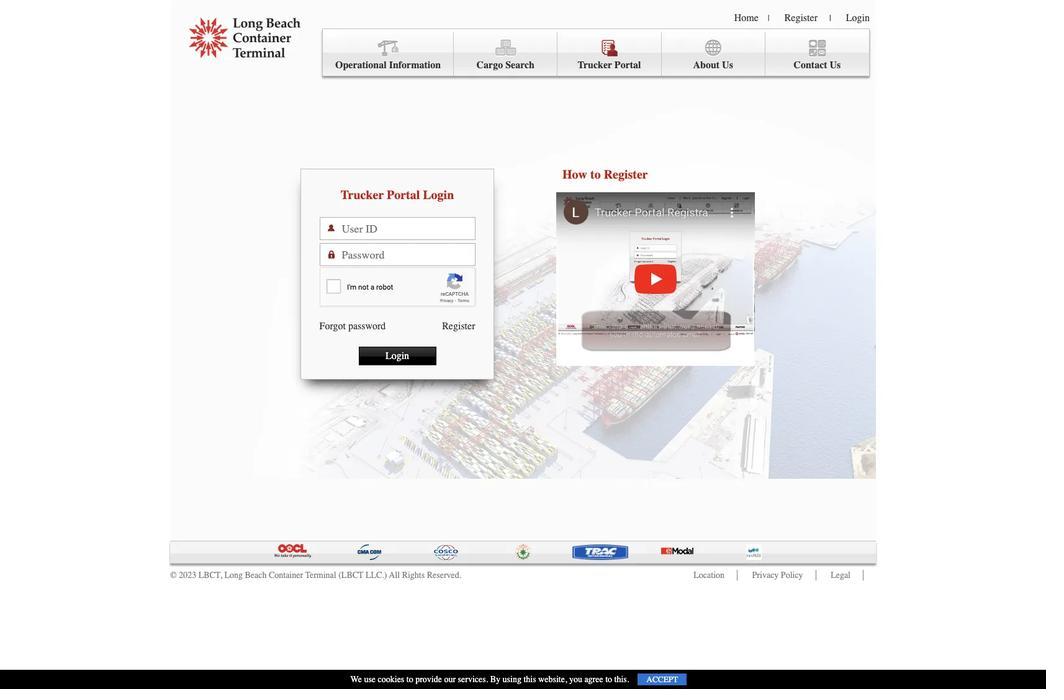 Task type: describe. For each thing, give the bounding box(es) containing it.
2 | from the left
[[829, 13, 831, 24]]

© 2023 lbct, long beach container terminal (lbct llc.) all rights reserved.
[[170, 571, 461, 581]]

all
[[389, 571, 400, 581]]

us for contact us
[[830, 60, 841, 71]]

trucker for trucker portal
[[578, 60, 612, 71]]

trucker portal link
[[558, 32, 662, 76]]

using
[[503, 675, 521, 685]]

1 vertical spatial login
[[423, 188, 454, 202]]

cargo search link
[[454, 32, 558, 76]]

accept button
[[638, 674, 687, 686]]

1 vertical spatial register
[[604, 168, 648, 182]]

policy
[[781, 571, 803, 581]]

2023
[[179, 571, 196, 581]]

contact
[[794, 60, 827, 71]]

privacy
[[752, 571, 779, 581]]

password
[[348, 321, 386, 332]]

how to register
[[562, 168, 648, 182]]

login for login button
[[385, 351, 409, 362]]

reserved.
[[427, 571, 461, 581]]

0 horizontal spatial to
[[407, 675, 413, 685]]

terminal
[[305, 571, 336, 581]]

2 horizontal spatial to
[[605, 675, 612, 685]]

portal for trucker portal login
[[387, 188, 420, 202]]

login button
[[359, 347, 436, 366]]

website,
[[538, 675, 567, 685]]

we use cookies to provide our services. by using this website, you agree to this.
[[350, 675, 629, 685]]

portal for trucker portal
[[615, 60, 641, 71]]

1 | from the left
[[768, 13, 770, 24]]

2 horizontal spatial register
[[784, 12, 818, 24]]

our
[[444, 675, 456, 685]]

about us link
[[662, 32, 765, 76]]

trucker for trucker portal login
[[341, 188, 384, 202]]

use
[[364, 675, 376, 685]]

cargo search
[[476, 60, 535, 71]]

container
[[269, 571, 303, 581]]

cargo
[[476, 60, 503, 71]]

trucker portal
[[578, 60, 641, 71]]

forgot password
[[319, 321, 386, 332]]

contact us link
[[765, 32, 869, 76]]

information
[[389, 60, 441, 71]]

login for login link
[[846, 12, 870, 24]]

legal
[[831, 571, 851, 581]]

accept
[[646, 675, 678, 685]]

us for about us
[[722, 60, 733, 71]]



Task type: locate. For each thing, give the bounding box(es) containing it.
0 horizontal spatial login
[[385, 351, 409, 362]]

register link
[[784, 12, 818, 24], [442, 321, 475, 332]]

operational information link
[[323, 32, 454, 76]]

services.
[[458, 675, 488, 685]]

login link
[[846, 12, 870, 24]]

2 vertical spatial register
[[442, 321, 475, 332]]

you
[[569, 675, 582, 685]]

menu bar containing operational information
[[322, 29, 870, 76]]

agree
[[584, 675, 603, 685]]

cookies
[[378, 675, 404, 685]]

contact us
[[794, 60, 841, 71]]

2 horizontal spatial login
[[846, 12, 870, 24]]

about
[[693, 60, 720, 71]]

1 horizontal spatial login
[[423, 188, 454, 202]]

1 horizontal spatial register
[[604, 168, 648, 182]]

0 horizontal spatial |
[[768, 13, 770, 24]]

portal
[[615, 60, 641, 71], [387, 188, 420, 202]]

0 horizontal spatial portal
[[387, 188, 420, 202]]

login
[[846, 12, 870, 24], [423, 188, 454, 202], [385, 351, 409, 362]]

by
[[490, 675, 500, 685]]

us right contact
[[830, 60, 841, 71]]

this.
[[614, 675, 629, 685]]

| right home
[[768, 13, 770, 24]]

0 horizontal spatial register
[[442, 321, 475, 332]]

login up user id text field
[[423, 188, 454, 202]]

beach
[[245, 571, 267, 581]]

login down "password"
[[385, 351, 409, 362]]

forgot
[[319, 321, 346, 332]]

privacy policy link
[[752, 571, 803, 581]]

0 horizontal spatial register link
[[442, 321, 475, 332]]

0 horizontal spatial us
[[722, 60, 733, 71]]

1 us from the left
[[722, 60, 733, 71]]

trucker portal login
[[341, 188, 454, 202]]

2 us from the left
[[830, 60, 841, 71]]

1 vertical spatial register link
[[442, 321, 475, 332]]

User ID text field
[[342, 218, 475, 240]]

1 horizontal spatial to
[[590, 168, 601, 182]]

1 vertical spatial trucker
[[341, 188, 384, 202]]

rights
[[402, 571, 425, 581]]

| left login link
[[829, 13, 831, 24]]

1 horizontal spatial us
[[830, 60, 841, 71]]

location link
[[694, 571, 725, 581]]

0 vertical spatial login
[[846, 12, 870, 24]]

to left provide on the left of the page
[[407, 675, 413, 685]]

search
[[505, 60, 535, 71]]

this
[[524, 675, 536, 685]]

us right about
[[722, 60, 733, 71]]

0 vertical spatial register
[[784, 12, 818, 24]]

llc.)
[[366, 571, 387, 581]]

1 horizontal spatial trucker
[[578, 60, 612, 71]]

0 vertical spatial portal
[[615, 60, 641, 71]]

how
[[562, 168, 587, 182]]

to
[[590, 168, 601, 182], [407, 675, 413, 685], [605, 675, 612, 685]]

home
[[734, 12, 759, 24]]

about us
[[693, 60, 733, 71]]

menu bar
[[322, 29, 870, 76]]

(lbct
[[338, 571, 364, 581]]

home link
[[734, 12, 759, 24]]

to left this.
[[605, 675, 612, 685]]

2 vertical spatial login
[[385, 351, 409, 362]]

privacy policy
[[752, 571, 803, 581]]

to right how
[[590, 168, 601, 182]]

register
[[784, 12, 818, 24], [604, 168, 648, 182], [442, 321, 475, 332]]

operational information
[[335, 60, 441, 71]]

0 vertical spatial trucker
[[578, 60, 612, 71]]

|
[[768, 13, 770, 24], [829, 13, 831, 24]]

forgot password link
[[319, 321, 386, 332]]

Password password field
[[342, 244, 475, 266]]

operational
[[335, 60, 387, 71]]

0 vertical spatial register link
[[784, 12, 818, 24]]

1 horizontal spatial register link
[[784, 12, 818, 24]]

us
[[722, 60, 733, 71], [830, 60, 841, 71]]

legal link
[[831, 571, 851, 581]]

login up the contact us link
[[846, 12, 870, 24]]

login inside login button
[[385, 351, 409, 362]]

©
[[170, 571, 177, 581]]

lbct,
[[198, 571, 222, 581]]

location
[[694, 571, 725, 581]]

1 horizontal spatial |
[[829, 13, 831, 24]]

provide
[[415, 675, 442, 685]]

long
[[224, 571, 243, 581]]

we
[[350, 675, 362, 685]]

1 vertical spatial portal
[[387, 188, 420, 202]]

1 horizontal spatial portal
[[615, 60, 641, 71]]

trucker
[[578, 60, 612, 71], [341, 188, 384, 202]]

0 horizontal spatial trucker
[[341, 188, 384, 202]]



Task type: vqa. For each thing, say whether or not it's contained in the screenshot.
to;
no



